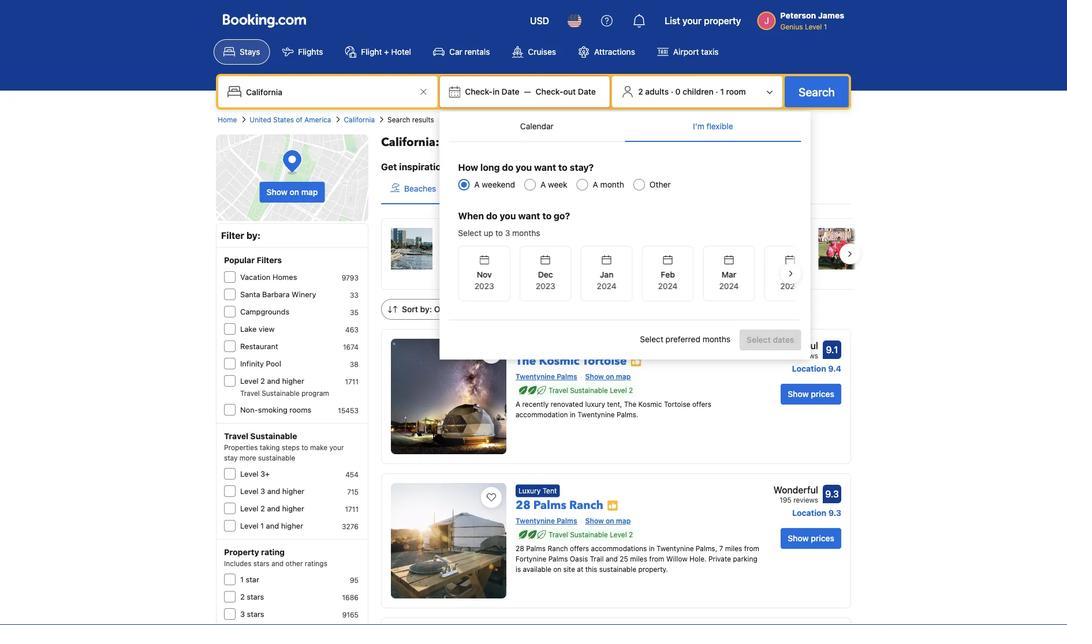 Task type: locate. For each thing, give the bounding box(es) containing it.
0 vertical spatial location
[[792, 364, 826, 374]]

palms down tent
[[534, 498, 566, 513]]

property.
[[638, 566, 668, 574]]

sustainable
[[570, 387, 608, 395], [262, 389, 300, 397], [250, 432, 297, 441], [570, 531, 608, 539]]

1 vertical spatial the
[[624, 401, 637, 409]]

2023
[[474, 282, 494, 291], [536, 282, 555, 291]]

1 horizontal spatial check-
[[536, 87, 563, 96]]

reviews inside wonderful 92 reviews
[[794, 352, 818, 360]]

you up select up to 3 months
[[500, 211, 516, 221]]

9.3
[[825, 489, 839, 500], [829, 509, 841, 518]]

prices for 28 palms ranch
[[811, 534, 835, 543]]

main content containing california: 20,933 properties found
[[372, 135, 1016, 625]]

2 1711 from the top
[[345, 505, 359, 513]]

0 vertical spatial 28
[[516, 498, 531, 513]]

santa barbara image
[[819, 228, 860, 270]]

monterey image
[[603, 228, 644, 270]]

2 reviews from the top
[[794, 496, 818, 504]]

by: right filter
[[247, 230, 261, 241]]

1 vertical spatial wonderful element
[[774, 483, 818, 497]]

2024 for jan
[[597, 282, 616, 291]]

mar 2024
[[719, 270, 739, 291]]

1 horizontal spatial friendly
[[653, 254, 681, 264]]

relax inside button
[[469, 184, 489, 193]]

higher up rating
[[281, 522, 303, 530]]

1 vertical spatial properties
[[460, 259, 494, 267]]

2 check- from the left
[[536, 87, 563, 96]]

0 vertical spatial by:
[[247, 230, 261, 241]]

1 28 from the top
[[516, 498, 531, 513]]

location for 28 palms ranch
[[792, 509, 827, 518]]

0 horizontal spatial from
[[649, 555, 664, 563]]

location down wonderful 195 reviews
[[792, 509, 827, 518]]

2024 down mar
[[719, 282, 739, 291]]

this property is part of our preferred partner program. it's committed to providing excellent service and good value. it'll pay us a higher commission if you make a booking. image
[[630, 356, 642, 367], [630, 356, 642, 367], [607, 500, 619, 512]]

winery
[[292, 290, 316, 299]]

relax inside 'relax in nature • beaches • family- friendly'
[[653, 243, 674, 252]]

wonderful
[[774, 340, 818, 351], [774, 485, 818, 496]]

1 wonderful from the top
[[774, 340, 818, 351]]

your inside travel sustainable properties taking steps to make your stay more sustainable
[[330, 444, 344, 452]]

2 show prices from the top
[[788, 534, 835, 543]]

2 family- from the left
[[756, 243, 784, 252]]

1 vertical spatial tortoise
[[664, 401, 690, 409]]

show on map button
[[260, 182, 325, 203]]

0 vertical spatial tab list
[[449, 111, 801, 143]]

1 horizontal spatial sustainable
[[599, 566, 636, 574]]

1 vertical spatial by:
[[420, 305, 432, 314]]

twentynine palms down the kosmic tortoise
[[516, 373, 577, 381]]

properties right 81
[[663, 271, 697, 279]]

28 inside luxury tent 28 palms ranch
[[516, 498, 531, 513]]

level down infinity
[[240, 377, 258, 385]]

1 vertical spatial wonderful
[[774, 485, 818, 496]]

california:
[[381, 135, 439, 150]]

0 vertical spatial want
[[534, 162, 556, 173]]

by: for sort
[[420, 305, 432, 314]]

date left —
[[502, 87, 520, 96]]

relax in nature button
[[445, 174, 533, 204]]

0 vertical spatial level 2 and higher
[[240, 377, 304, 385]]

0 vertical spatial miles
[[725, 545, 742, 553]]

a for a month
[[593, 180, 598, 189]]

2 wonderful from the top
[[774, 485, 818, 496]]

1 horizontal spatial the
[[624, 401, 637, 409]]

0 vertical spatial 1711
[[345, 378, 359, 386]]

location
[[792, 364, 826, 374], [792, 509, 827, 518]]

9.3 up 'location 9.3'
[[825, 489, 839, 500]]

travel sustainable level 2 for the kosmic tortoise
[[549, 387, 633, 395]]

0 vertical spatial nature
[[500, 184, 523, 193]]

friendly inside 'relax in nature • beaches • family- friendly'
[[653, 254, 681, 264]]

this property is part of our preferred partner program. it's committed to providing excellent service and good value. it'll pay us a higher commission if you make a booking. image for 28 palms ranch
[[607, 500, 619, 512]]

0 horizontal spatial beaches
[[404, 184, 436, 193]]

in up 81 properties
[[676, 243, 682, 252]]

beaches down inspiration
[[404, 184, 436, 193]]

family- up the apr
[[756, 243, 784, 252]]

1 horizontal spatial relax
[[653, 243, 674, 252]]

sustainable down taking
[[258, 454, 295, 462]]

sort
[[402, 305, 418, 314]]

reviews up 'location 9.3'
[[794, 496, 818, 504]]

want left go?
[[518, 211, 540, 221]]

your right for at the left of page
[[464, 161, 484, 172]]

1 horizontal spatial nature
[[684, 243, 708, 252]]

show inside button
[[267, 187, 288, 197]]

great outdoors button
[[600, 174, 688, 204]]

2 adults · 0 children · 1 room button
[[617, 81, 778, 103]]

1 horizontal spatial family-
[[756, 243, 784, 252]]

location 9.3
[[792, 509, 841, 518]]

region containing nov 2023
[[449, 241, 816, 306]]

0 vertical spatial travel sustainable level 2
[[549, 387, 633, 395]]

9165
[[342, 611, 359, 619]]

0 vertical spatial show prices button
[[781, 384, 841, 405]]

2 vertical spatial 3
[[240, 610, 245, 619]]

in for check-in date — check-out date
[[493, 87, 500, 96]]

1 vertical spatial relax
[[653, 243, 674, 252]]

0 horizontal spatial select
[[458, 228, 482, 238]]

twentynine palms for 28 palms ranch
[[516, 517, 577, 525]]

1 horizontal spatial ·
[[716, 87, 718, 96]]

airport taxis link
[[647, 39, 729, 65]]

show on map inside button
[[267, 187, 318, 197]]

tent,
[[607, 401, 622, 409]]

1711 down 715
[[345, 505, 359, 513]]

miles
[[725, 545, 742, 553], [630, 555, 647, 563]]

sustainable inside travel sustainable properties taking steps to make your stay more sustainable
[[250, 432, 297, 441]]

search results updated. california: 20,933 properties found. element
[[381, 135, 851, 151]]

0 horizontal spatial your
[[330, 444, 344, 452]]

a left week
[[541, 180, 546, 189]]

1 vertical spatial show prices button
[[781, 528, 841, 549]]

travel sustainable program
[[240, 389, 329, 397]]

i'm
[[693, 122, 704, 131]]

by: inside main content
[[420, 305, 432, 314]]

usd button
[[523, 7, 556, 35]]

the up palms.
[[624, 401, 637, 409]]

friendly inside san diego beaches • family-friendly • boating
[[509, 243, 537, 252]]

properties up "nov"
[[460, 259, 494, 267]]

1 vertical spatial sustainable
[[599, 566, 636, 574]]

2 horizontal spatial beaches
[[716, 243, 748, 252]]

0 horizontal spatial do
[[486, 211, 498, 221]]

tab list containing beaches
[[381, 174, 851, 205]]

from up the parking on the bottom of page
[[744, 545, 759, 553]]

1 horizontal spatial search
[[799, 85, 835, 98]]

1 down the james
[[824, 23, 827, 31]]

wonderful element
[[774, 339, 818, 353], [774, 483, 818, 497]]

map for 28 palms ranch
[[616, 517, 631, 525]]

1
[[824, 23, 827, 31], [720, 87, 724, 96], [261, 522, 264, 530], [240, 576, 244, 584]]

•
[[476, 243, 480, 252], [539, 243, 543, 252], [711, 243, 714, 252], [751, 243, 754, 252]]

2 date from the left
[[578, 87, 596, 96]]

sustainable inside 28 palms ranch offers accommodations in twentynine palms, 7 miles from fortynine palms oasis trail and 25 miles from willow hole. private parking is available on site at this sustainable property.
[[599, 566, 636, 574]]

2 level 2 and higher from the top
[[240, 504, 304, 513]]

0 vertical spatial reviews
[[794, 352, 818, 360]]

nature down trip
[[500, 184, 523, 193]]

1 vertical spatial prices
[[811, 534, 835, 543]]

1 2023 from the left
[[474, 282, 494, 291]]

0 vertical spatial prices
[[811, 390, 835, 399]]

1 left room
[[720, 87, 724, 96]]

2 inside button
[[638, 87, 643, 96]]

travel
[[549, 387, 568, 395], [240, 389, 260, 397], [224, 432, 248, 441], [549, 531, 568, 539]]

0 horizontal spatial sustainable
[[258, 454, 295, 462]]

in inside 'relax in nature • beaches • family- friendly'
[[676, 243, 682, 252]]

2 show prices button from the top
[[781, 528, 841, 549]]

level 2 and higher
[[240, 377, 304, 385], [240, 504, 304, 513]]

0 horizontal spatial kosmic
[[539, 353, 580, 369]]

properties up trip
[[486, 135, 544, 150]]

a
[[474, 180, 480, 189], [541, 180, 546, 189], [593, 180, 598, 189], [516, 401, 520, 409]]

travel sustainable level 2 for 28 palms ranch
[[549, 531, 633, 539]]

in up property. on the bottom
[[649, 545, 655, 553]]

0 vertical spatial wonderful element
[[774, 339, 818, 353]]

1 inside the peterson james genius level 1
[[824, 23, 827, 31]]

ranch inside 28 palms ranch offers accommodations in twentynine palms, 7 miles from fortynine palms oasis trail and 25 miles from willow hole. private parking is available on site at this sustainable property.
[[548, 545, 568, 553]]

2 prices from the top
[[811, 534, 835, 543]]

twentynine inside 28 palms ranch offers accommodations in twentynine palms, 7 miles from fortynine palms oasis trail and 25 miles from willow hole. private parking is available on site at this sustainable property.
[[657, 545, 694, 553]]

1 vertical spatial 1711
[[345, 505, 359, 513]]

region
[[449, 241, 816, 306]]

select for select dates
[[747, 335, 771, 345]]

a left month at the top of the page
[[593, 180, 598, 189]]

1 horizontal spatial by:
[[420, 305, 432, 314]]

on inside 28 palms ranch offers accommodations in twentynine palms, 7 miles from fortynine palms oasis trail and 25 miles from willow hole. private parking is available on site at this sustainable property.
[[553, 566, 562, 574]]

95
[[350, 576, 359, 584]]

1 vertical spatial nature
[[684, 243, 708, 252]]

main content
[[372, 135, 1016, 625]]

2 adults · 0 children · 1 room
[[638, 87, 746, 96]]

show prices button for 28 palms ranch
[[781, 528, 841, 549]]

twentynine palms down luxury tent 28 palms ranch
[[516, 517, 577, 525]]

outdoors
[[646, 184, 679, 193]]

1 horizontal spatial offers
[[692, 401, 712, 409]]

2 wonderful element from the top
[[774, 483, 818, 497]]

1 twentynine palms from the top
[[516, 373, 577, 381]]

and down rating
[[272, 560, 284, 568]]

2 travel sustainable level 2 from the top
[[549, 531, 633, 539]]

28 up the fortynine
[[516, 545, 524, 553]]

0 horizontal spatial 3
[[240, 610, 245, 619]]

level inside the peterson james genius level 1
[[805, 23, 822, 31]]

friendly
[[509, 243, 537, 252], [653, 254, 681, 264]]

0 vertical spatial ranch
[[569, 498, 603, 513]]

0 vertical spatial 9.3
[[825, 489, 839, 500]]

0 horizontal spatial offers
[[570, 545, 589, 553]]

properties for 81 properties
[[663, 271, 697, 279]]

show prices down 'location 9.3'
[[788, 534, 835, 543]]

booking.com image
[[223, 14, 306, 28]]

sustainable
[[258, 454, 295, 462], [599, 566, 636, 574]]

do right the long
[[502, 162, 514, 173]]

to left 'make'
[[302, 444, 308, 452]]

palms up "site"
[[548, 555, 568, 563]]

from up property. on the bottom
[[649, 555, 664, 563]]

1 prices from the top
[[811, 390, 835, 399]]

3 stars
[[240, 610, 264, 619]]

2 twentynine palms from the top
[[516, 517, 577, 525]]

tab list inside main content
[[381, 174, 851, 205]]

2 horizontal spatial 3
[[505, 228, 510, 238]]

2 up the accommodations
[[629, 531, 633, 539]]

in inside relax in nature button
[[491, 184, 497, 193]]

how
[[458, 162, 478, 173]]

wonderful up 92
[[774, 340, 818, 351]]

stars down the star
[[247, 593, 264, 601]]

3 2024 from the left
[[719, 282, 739, 291]]

sustainable up non-smoking rooms
[[262, 389, 300, 397]]

travel up renovated
[[549, 387, 568, 395]]

0 horizontal spatial ranch
[[548, 545, 568, 553]]

0 vertical spatial stars
[[253, 560, 270, 568]]

relax up feb
[[653, 243, 674, 252]]

4 2024 from the left
[[780, 282, 800, 291]]

1 vertical spatial your
[[464, 161, 484, 172]]

2 2024 from the left
[[658, 282, 677, 291]]

nature inside button
[[500, 184, 523, 193]]

show for show prices dropdown button corresponding to the kosmic tortoise
[[788, 390, 809, 399]]

calendar
[[520, 122, 554, 131]]

miles right 25 at the bottom right of page
[[630, 555, 647, 563]]

0 vertical spatial search
[[799, 85, 835, 98]]

select inside button
[[747, 335, 771, 345]]

prices down 'location 9.3'
[[811, 534, 835, 543]]

1 1711 from the top
[[345, 378, 359, 386]]

0 vertical spatial friendly
[[509, 243, 537, 252]]

list your property link
[[658, 7, 748, 35]]

stay?
[[570, 162, 594, 173]]

28 palms ranch image
[[391, 483, 506, 599]]

date
[[502, 87, 520, 96], [578, 87, 596, 96]]

your right 'make'
[[330, 444, 344, 452]]

accommodations
[[591, 545, 647, 553]]

twentynine palms
[[516, 373, 577, 381], [516, 517, 577, 525]]

9.4
[[828, 364, 841, 374]]

in left —
[[493, 87, 500, 96]]

9793
[[342, 274, 359, 282]]

reviews inside wonderful 195 reviews
[[794, 496, 818, 504]]

0 vertical spatial map
[[301, 187, 318, 197]]

kosmic
[[539, 353, 580, 369], [639, 401, 662, 409]]

0 horizontal spatial relax
[[469, 184, 489, 193]]

0 horizontal spatial date
[[502, 87, 520, 96]]

2 2023 from the left
[[536, 282, 555, 291]]

tab list
[[449, 111, 801, 143], [381, 174, 851, 205]]

wonderful element for the kosmic tortoise
[[774, 339, 818, 353]]

found
[[547, 135, 580, 150]]

when
[[458, 211, 484, 221]]

28 inside 28 palms ranch offers accommodations in twentynine palms, 7 miles from fortynine palms oasis trail and 25 miles from willow hole. private parking is available on site at this sustainable property.
[[516, 545, 524, 553]]

1 horizontal spatial ranch
[[569, 498, 603, 513]]

select for select up to 3 months
[[458, 228, 482, 238]]

united states of america link
[[250, 114, 331, 125]]

barbara
[[262, 290, 290, 299]]

family- down select up to 3 months
[[482, 243, 509, 252]]

9.3 down scored 9.3 element
[[829, 509, 841, 518]]

and left 25 at the bottom right of page
[[606, 555, 618, 563]]

1 travel sustainable level 2 from the top
[[549, 387, 633, 395]]

do up "up"
[[486, 211, 498, 221]]

1 horizontal spatial your
[[464, 161, 484, 172]]

0 vertical spatial relax
[[469, 184, 489, 193]]

level up the accommodations
[[610, 531, 627, 539]]

2 vertical spatial properties
[[663, 271, 697, 279]]

check- down rentals
[[465, 87, 493, 96]]

1 • from the left
[[476, 243, 480, 252]]

select left dates
[[747, 335, 771, 345]]

stars down rating
[[253, 560, 270, 568]]

and down level 3 and higher
[[267, 504, 280, 513]]

filters
[[257, 256, 282, 265]]

2 horizontal spatial your
[[683, 15, 702, 26]]

1 vertical spatial offers
[[570, 545, 589, 553]]

select preferred months
[[640, 334, 731, 344]]

location down wonderful 92 reviews on the bottom
[[792, 364, 826, 374]]

0 horizontal spatial friendly
[[509, 243, 537, 252]]

1 level 2 and higher from the top
[[240, 377, 304, 385]]

car rentals link
[[423, 39, 500, 65]]

1 horizontal spatial 2023
[[536, 282, 555, 291]]

1 vertical spatial search
[[388, 116, 410, 124]]

2 • from the left
[[539, 243, 543, 252]]

38
[[350, 360, 359, 368]]

1 check- from the left
[[465, 87, 493, 96]]

the up recently
[[516, 353, 536, 369]]

1 2024 from the left
[[597, 282, 616, 291]]

0 vertical spatial offers
[[692, 401, 712, 409]]

twentynine palms for the kosmic tortoise
[[516, 373, 577, 381]]

1 inside button
[[720, 87, 724, 96]]

1 vertical spatial ranch
[[548, 545, 568, 553]]

on inside button
[[290, 187, 299, 197]]

1 vertical spatial stars
[[247, 593, 264, 601]]

car
[[449, 47, 462, 57]]

0 vertical spatial sustainable
[[258, 454, 295, 462]]

level 2 and higher down pool
[[240, 377, 304, 385]]

date right out
[[578, 87, 596, 96]]

of
[[296, 116, 303, 124]]

1 vertical spatial do
[[486, 211, 498, 221]]

palms.
[[617, 411, 638, 419]]

higher down level 3 and higher
[[282, 504, 304, 513]]

offers
[[692, 401, 712, 409], [570, 545, 589, 553]]

1 family- from the left
[[482, 243, 509, 252]]

0 horizontal spatial by:
[[247, 230, 261, 241]]

0 vertical spatial twentynine palms
[[516, 373, 577, 381]]

kosmic inside a recently renovated luxury tent, the kosmic tortoise offers accommodation in twentynine palms.
[[639, 401, 662, 409]]

at
[[577, 566, 584, 574]]

in down renovated
[[570, 411, 576, 419]]

i'm flexible button
[[625, 111, 801, 141]]

search inside button
[[799, 85, 835, 98]]

1 reviews from the top
[[794, 352, 818, 360]]

level 3+
[[240, 470, 270, 478]]

stars for 2 stars
[[247, 593, 264, 601]]

by: left our
[[420, 305, 432, 314]]

2024 down feb
[[658, 282, 677, 291]]

1403 properties
[[442, 259, 494, 267]]

0 horizontal spatial tortoise
[[582, 353, 627, 369]]

1 show prices button from the top
[[781, 384, 841, 405]]

2023 down dec
[[536, 282, 555, 291]]

to left go?
[[543, 211, 552, 221]]

1711 down "38"
[[345, 378, 359, 386]]

1 vertical spatial show prices
[[788, 534, 835, 543]]

you
[[516, 162, 532, 173], [500, 211, 516, 221]]

dec
[[538, 270, 553, 280]]

relax for relax in nature
[[469, 184, 489, 193]]

1 show prices from the top
[[788, 390, 835, 399]]

peterson james genius level 1
[[780, 11, 844, 31]]

months
[[512, 228, 540, 238], [703, 334, 731, 344]]

0 horizontal spatial months
[[512, 228, 540, 238]]

tortoise
[[582, 353, 627, 369], [664, 401, 690, 409]]

81
[[653, 271, 661, 279]]

1 vertical spatial show on map
[[585, 373, 631, 381]]

0 vertical spatial from
[[744, 545, 759, 553]]

tab list containing calendar
[[449, 111, 801, 143]]

higher up travel sustainable program in the left of the page
[[282, 377, 304, 385]]

1 vertical spatial friendly
[[653, 254, 681, 264]]

popular
[[224, 256, 255, 265]]

2024 down jan
[[597, 282, 616, 291]]

1 vertical spatial travel sustainable level 2
[[549, 531, 633, 539]]

level
[[805, 23, 822, 31], [240, 377, 258, 385], [610, 387, 627, 395], [240, 470, 258, 478], [240, 487, 258, 496], [240, 504, 258, 513], [240, 522, 258, 530], [610, 531, 627, 539]]

nature inside 'relax in nature • beaches • family- friendly'
[[684, 243, 708, 252]]

1 wonderful element from the top
[[774, 339, 818, 353]]

1 horizontal spatial miles
[[725, 545, 742, 553]]

0 horizontal spatial ·
[[671, 87, 673, 96]]

1 vertical spatial map
[[616, 373, 631, 381]]

stars down 2 stars
[[247, 610, 264, 619]]

25
[[620, 555, 628, 563]]

kosmic up renovated
[[539, 353, 580, 369]]

2 vertical spatial map
[[616, 517, 631, 525]]

reviews up location 9.4
[[794, 352, 818, 360]]

from
[[744, 545, 759, 553], [649, 555, 664, 563]]

ranch left this property is part of our preferred partner program. it's committed to providing excellent service and good value. it'll pay us a higher commission if you make a booking. icon
[[569, 498, 603, 513]]

2 28 from the top
[[516, 545, 524, 553]]

show prices for the kosmic tortoise
[[788, 390, 835, 399]]

is
[[516, 566, 521, 574]]

travel sustainable level 2 up luxury
[[549, 387, 633, 395]]

0 horizontal spatial check-
[[465, 87, 493, 96]]

select left preferred
[[640, 334, 664, 344]]

select dates button
[[740, 330, 801, 351]]

kosmic right tent,
[[639, 401, 662, 409]]

check-
[[465, 87, 493, 96], [536, 87, 563, 96]]

0 horizontal spatial 2023
[[474, 282, 494, 291]]

attractions
[[594, 47, 635, 57]]

miles right 7
[[725, 545, 742, 553]]

oasis
[[570, 555, 588, 563]]

relax down how
[[469, 184, 489, 193]]

month
[[600, 180, 624, 189]]

a inside a recently renovated luxury tent, the kosmic tortoise offers accommodation in twentynine palms.
[[516, 401, 520, 409]]

1 vertical spatial from
[[649, 555, 664, 563]]

and inside 28 palms ranch offers accommodations in twentynine palms, 7 miles from fortynine palms oasis trail and 25 miles from willow hole. private parking is available on site at this sustainable property.
[[606, 555, 618, 563]]

1 vertical spatial months
[[703, 334, 731, 344]]

1 horizontal spatial 3
[[261, 487, 265, 496]]

romantic button
[[533, 174, 600, 204]]

1674
[[343, 343, 359, 351]]

· left 0
[[671, 87, 673, 96]]

james
[[818, 11, 844, 20]]

9.1
[[826, 344, 838, 355]]

2 left adults at the top
[[638, 87, 643, 96]]

0 horizontal spatial nature
[[500, 184, 523, 193]]



Task type: describe. For each thing, give the bounding box(es) containing it.
genius
[[780, 23, 803, 31]]

flexible
[[707, 122, 733, 131]]

1 horizontal spatial months
[[703, 334, 731, 344]]

715
[[347, 488, 359, 496]]

other
[[286, 560, 303, 568]]

filter by:
[[221, 230, 261, 241]]

usd
[[530, 15, 549, 26]]

0 vertical spatial kosmic
[[539, 353, 580, 369]]

tortoise inside a recently renovated luxury tent, the kosmic tortoise offers accommodation in twentynine palms.
[[664, 401, 690, 409]]

location 9.4
[[792, 364, 841, 374]]

your inside main content
[[464, 161, 484, 172]]

when do you want to go?
[[458, 211, 570, 221]]

peterson
[[780, 11, 816, 20]]

campgrounds
[[240, 308, 289, 316]]

beaches inside button
[[404, 184, 436, 193]]

show on map for 28 palms ranch
[[585, 517, 631, 525]]

Where are you going? field
[[241, 81, 417, 102]]

the kosmic tortoise link
[[516, 339, 760, 369]]

trail
[[590, 555, 604, 563]]

this property is part of our preferred partner program. it's committed to providing excellent service and good value. it'll pay us a higher commission if you make a booking. image for the kosmic tortoise
[[630, 356, 642, 367]]

san diego beaches • family-friendly • boating
[[442, 230, 574, 252]]

0 vertical spatial your
[[683, 15, 702, 26]]

1 up rating
[[261, 522, 264, 530]]

show on map for the kosmic tortoise
[[585, 373, 631, 381]]

3+
[[261, 470, 270, 478]]

the inside a recently renovated luxury tent, the kosmic tortoise offers accommodation in twentynine palms.
[[624, 401, 637, 409]]

property
[[224, 548, 259, 557]]

location for the kosmic tortoise
[[792, 364, 826, 374]]

wonderful for 28 palms ranch
[[774, 485, 818, 496]]

home
[[218, 116, 237, 124]]

0 horizontal spatial miles
[[630, 555, 647, 563]]

rentals
[[465, 47, 490, 57]]

relax in nature • beaches • family- friendly
[[653, 243, 784, 264]]

a week
[[541, 180, 567, 189]]

trip
[[508, 161, 524, 172]]

0
[[676, 87, 681, 96]]

homes
[[273, 273, 297, 282]]

2 up the level 1 and higher at the bottom left of the page
[[261, 504, 265, 513]]

2024 for feb
[[658, 282, 677, 291]]

rooms
[[290, 406, 311, 414]]

show prices button for the kosmic tortoise
[[781, 384, 841, 405]]

select for select preferred months
[[640, 334, 664, 344]]

list your property
[[665, 15, 741, 26]]

more
[[240, 454, 256, 462]]

properties for 1403 properties
[[460, 259, 494, 267]]

search results
[[388, 116, 434, 124]]

and up rating
[[266, 522, 279, 530]]

show for show on map button
[[267, 187, 288, 197]]

site
[[563, 566, 575, 574]]

0 vertical spatial properties
[[486, 135, 544, 150]]

and inside property rating includes stars and other ratings
[[272, 560, 284, 568]]

san diego region
[[372, 214, 1016, 295]]

level up tent,
[[610, 387, 627, 395]]

wonderful for the kosmic tortoise
[[774, 340, 818, 351]]

twentynine inside a recently renovated luxury tent, the kosmic tortoise offers accommodation in twentynine palms.
[[578, 411, 615, 419]]

the kosmic tortoise
[[516, 353, 627, 369]]

san diego image
[[391, 228, 433, 270]]

program
[[302, 389, 329, 397]]

higher up the level 1 and higher at the bottom left of the page
[[282, 487, 304, 496]]

to inside travel sustainable properties taking steps to make your stay more sustainable
[[302, 444, 308, 452]]

next
[[486, 161, 506, 172]]

nature for relax in nature • beaches • family- friendly
[[684, 243, 708, 252]]

search for search results
[[388, 116, 410, 124]]

the kosmic tortoise image
[[391, 339, 506, 455]]

1 vertical spatial 9.3
[[829, 509, 841, 518]]

car rentals
[[449, 47, 490, 57]]

81 properties
[[653, 271, 697, 279]]

go?
[[554, 211, 570, 221]]

popular filters
[[224, 256, 282, 265]]

35
[[350, 308, 359, 316]]

california: 20,933 properties found
[[381, 135, 580, 150]]

scored 9.3 element
[[823, 485, 841, 504]]

room
[[726, 87, 746, 96]]

3 • from the left
[[711, 243, 714, 252]]

level up property
[[240, 522, 258, 530]]

a for a weekend
[[474, 180, 480, 189]]

2 stars
[[240, 593, 264, 601]]

relax for relax in nature • beaches • family- friendly
[[653, 243, 674, 252]]

1 · from the left
[[671, 87, 673, 96]]

2 down 1 star
[[240, 593, 245, 601]]

0 horizontal spatial the
[[516, 353, 536, 369]]

level left '3+'
[[240, 470, 258, 478]]

and down '3+'
[[267, 487, 280, 496]]

america
[[304, 116, 331, 124]]

0 vertical spatial you
[[516, 162, 532, 173]]

1 star
[[240, 576, 259, 584]]

ranch inside luxury tent 28 palms ranch
[[569, 498, 603, 513]]

picks
[[467, 305, 487, 314]]

1 horizontal spatial do
[[502, 162, 514, 173]]

flight
[[361, 47, 382, 57]]

check-out date button
[[531, 81, 601, 102]]

santa barbara winery
[[240, 290, 316, 299]]

our
[[434, 305, 448, 314]]

1 horizontal spatial from
[[744, 545, 759, 553]]

7
[[719, 545, 723, 553]]

2024 for apr
[[780, 282, 800, 291]]

nature for relax in nature
[[500, 184, 523, 193]]

2 · from the left
[[716, 87, 718, 96]]

beaches inside 'relax in nature • beaches • family- friendly'
[[716, 243, 748, 252]]

non-smoking rooms
[[240, 406, 311, 414]]

wonderful element for 28 palms ranch
[[774, 483, 818, 497]]

sustainable inside travel sustainable properties taking steps to make your stay more sustainable
[[258, 454, 295, 462]]

palms inside luxury tent 28 palms ranch
[[534, 498, 566, 513]]

2 up palms.
[[629, 387, 633, 395]]

family- inside 'relax in nature • beaches • family- friendly'
[[756, 243, 784, 252]]

travel up non-
[[240, 389, 260, 397]]

a for a week
[[541, 180, 546, 189]]

beaches button
[[381, 174, 445, 204]]

stars for 3 stars
[[247, 610, 264, 619]]

luxury tent 28 palms ranch
[[516, 487, 603, 513]]

0 vertical spatial months
[[512, 228, 540, 238]]

show prices for 28 palms ranch
[[788, 534, 835, 543]]

map for the kosmic tortoise
[[616, 373, 631, 381]]

a for a recently renovated luxury tent, the kosmic tortoise offers accommodation in twentynine palms.
[[516, 401, 520, 409]]

offers inside a recently renovated luxury tent, the kosmic tortoise offers accommodation in twentynine palms.
[[692, 401, 712, 409]]

in for relax in nature • beaches • family- friendly
[[676, 243, 682, 252]]

in inside 28 palms ranch offers accommodations in twentynine palms, 7 miles from fortynine palms oasis trail and 25 miles from willow hole. private parking is available on site at this sustainable property.
[[649, 545, 655, 553]]

your account menu peterson james genius level 1 element
[[757, 5, 849, 32]]

flight + hotel
[[361, 47, 411, 57]]

1 vertical spatial you
[[500, 211, 516, 221]]

vacation homes
[[240, 273, 297, 282]]

by: for filter
[[247, 230, 261, 241]]

palms up the fortynine
[[526, 545, 546, 553]]

28 palms ranch offers accommodations in twentynine palms, 7 miles from fortynine palms oasis trail and 25 miles from willow hole. private parking is available on site at this sustainable property.
[[516, 545, 759, 574]]

week
[[548, 180, 567, 189]]

attractions link
[[568, 39, 645, 65]]

scored 9.1 element
[[823, 341, 841, 359]]

3276
[[342, 523, 359, 531]]

in inside a recently renovated luxury tent, the kosmic tortoise offers accommodation in twentynine palms.
[[570, 411, 576, 419]]

4 • from the left
[[751, 243, 754, 252]]

454
[[345, 471, 359, 479]]

wonderful 195 reviews
[[774, 485, 818, 504]]

2023 for dec
[[536, 282, 555, 291]]

2024 for mar
[[719, 282, 739, 291]]

1 date from the left
[[502, 87, 520, 96]]

taking
[[260, 444, 280, 452]]

search for search
[[799, 85, 835, 98]]

1 left the star
[[240, 576, 244, 584]]

stars inside property rating includes stars and other ratings
[[253, 560, 270, 568]]

1403
[[442, 259, 458, 267]]

sustainable up the trail
[[570, 531, 608, 539]]

a month
[[593, 180, 624, 189]]

tent
[[543, 487, 557, 495]]

feb
[[661, 270, 675, 280]]

united states of america
[[250, 116, 331, 124]]

offers inside 28 palms ranch offers accommodations in twentynine palms, 7 miles from fortynine palms oasis trail and 25 miles from willow hole. private parking is available on site at this sustainable property.
[[570, 545, 589, 553]]

travel down luxury tent 28 palms ranch
[[549, 531, 568, 539]]

cruises link
[[502, 39, 566, 65]]

ratings
[[305, 560, 327, 568]]

list
[[665, 15, 680, 26]]

view
[[259, 325, 275, 334]]

property rating includes stars and other ratings
[[224, 548, 327, 568]]

steps
[[282, 444, 300, 452]]

level up the level 1 and higher at the bottom left of the page
[[240, 504, 258, 513]]

reviews for 28 palms ranch
[[794, 496, 818, 504]]

family- inside san diego beaches • family-friendly • boating
[[482, 243, 509, 252]]

out
[[563, 87, 576, 96]]

lake
[[240, 325, 257, 334]]

level 1 and higher
[[240, 522, 303, 530]]

to right "up"
[[495, 228, 503, 238]]

travel inside travel sustainable properties taking steps to make your stay more sustainable
[[224, 432, 248, 441]]

palms down luxury tent 28 palms ranch
[[557, 517, 577, 525]]

get
[[381, 161, 397, 172]]

hotel
[[391, 47, 411, 57]]

beaches inside san diego beaches • family-friendly • boating
[[442, 243, 474, 252]]

map inside show on map button
[[301, 187, 318, 197]]

+
[[384, 47, 389, 57]]

reviews for the kosmic tortoise
[[794, 352, 818, 360]]

and up travel sustainable program in the left of the page
[[267, 377, 280, 385]]

in for relax in nature
[[491, 184, 497, 193]]

california link
[[344, 114, 375, 125]]

show for show prices dropdown button associated with 28 palms ranch
[[788, 534, 809, 543]]

level down level 3+
[[240, 487, 258, 496]]

2023 for nov
[[474, 282, 494, 291]]

accommodation
[[516, 411, 568, 419]]

to up week
[[558, 162, 568, 173]]

sustainable up luxury
[[570, 387, 608, 395]]

1 vertical spatial 3
[[261, 487, 265, 496]]

2 down the infinity pool
[[261, 377, 265, 385]]

get inspiration for your next trip
[[381, 161, 524, 172]]

prices for the kosmic tortoise
[[811, 390, 835, 399]]

463
[[345, 326, 359, 334]]

1 vertical spatial want
[[518, 211, 540, 221]]

palms down the kosmic tortoise
[[557, 373, 577, 381]]

infinity
[[240, 360, 264, 368]]

this property is part of our preferred partner program. it's committed to providing excellent service and good value. it'll pay us a higher commission if you make a booking. image
[[607, 500, 619, 512]]

long
[[480, 162, 500, 173]]

taxis
[[701, 47, 719, 57]]



Task type: vqa. For each thing, say whether or not it's contained in the screenshot.
The Benz
no



